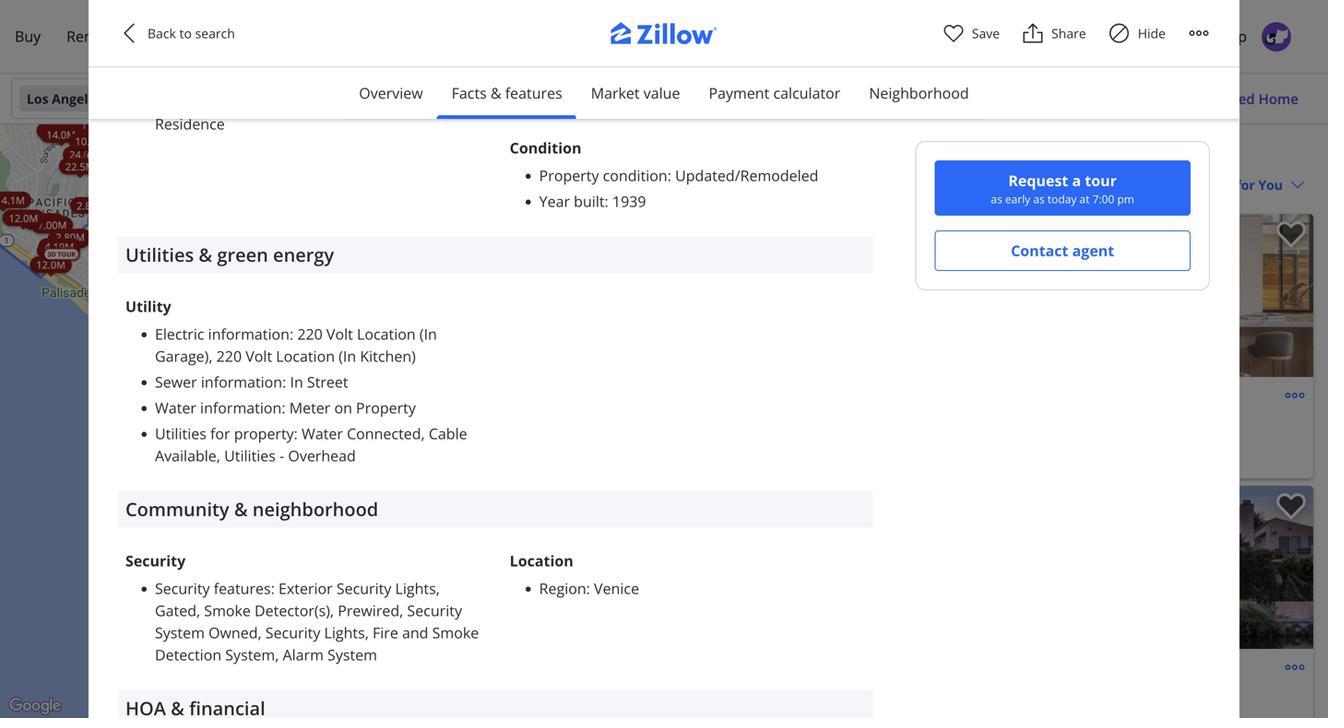 Task type: describe. For each thing, give the bounding box(es) containing it.
property inside condition property condition : updated/remodeled year built : 1939
[[539, 165, 599, 185]]

green
[[217, 242, 268, 267]]

2.15m
[[492, 147, 521, 161]]

fire
[[373, 623, 398, 643]]

2 vertical spatial 1.40m
[[375, 677, 404, 691]]

2.10m for leftmost 2.10m link
[[311, 439, 340, 453]]

10.5m
[[300, 494, 329, 507]]

sqft for 1,029 sqft
[[316, 630, 339, 648]]

residential,
[[284, 92, 364, 111]]

1.45m link
[[502, 592, 544, 608]]

1 vertical spatial smoke
[[432, 623, 479, 643]]

flat
[[579, 92, 604, 111]]

0 horizontal spatial 4.00m link
[[328, 442, 385, 459]]

1,029 sqft
[[280, 630, 339, 648]]

2.80m inside "6.45m 2.80m"
[[304, 504, 333, 518]]

1.55m
[[291, 495, 320, 509]]

1 horizontal spatial 2.40m link
[[575, 181, 617, 198]]

2.75m link
[[324, 514, 366, 531]]

market value
[[591, 83, 680, 103]]

90291
[[346, 652, 383, 670]]

map region
[[0, 98, 733, 719]]

0 horizontal spatial system
[[155, 623, 205, 643]]

residence
[[155, 114, 225, 134]]

home inside "link"
[[1259, 89, 1299, 108]]

agent
[[1073, 241, 1115, 261]]

2.58m 3.30m
[[45, 233, 83, 256]]

1.80m
[[436, 436, 465, 450]]

1.28m
[[562, 130, 591, 144]]

0 vertical spatial 2.90m link
[[292, 442, 334, 459]]

1 vertical spatial 2.25m
[[577, 580, 607, 594]]

prewired,
[[338, 601, 403, 621]]

2.65m
[[292, 465, 321, 479]]

0 horizontal spatial 2.30m link
[[294, 523, 336, 540]]

request
[[1009, 171, 1069, 191]]

2 vertical spatial 1.40m link
[[369, 676, 411, 693]]

1 horizontal spatial 3.80m link
[[285, 436, 327, 453]]

3d inside 3d tour 3.10m 5.95m
[[288, 487, 296, 496]]

angeles for los angeles ca
[[52, 90, 102, 107]]

tour inside 3d tour 1.65m
[[313, 454, 331, 462]]

utilities inside water connected, cable available, utilities - overhead
[[224, 446, 276, 466]]

los angeles ca real estate & homes for sale main content
[[637, 125, 1328, 719]]

11.5m link
[[75, 117, 117, 133]]

2.88m link
[[533, 481, 575, 498]]

220 volt location (in garage), 220 volt location (in kitchen)
[[155, 324, 437, 366]]

0 horizontal spatial 3.40m
[[338, 488, 368, 501]]

gated,
[[155, 601, 200, 621]]

1.58m link
[[424, 411, 473, 436]]

0 horizontal spatial save this home image
[[942, 221, 971, 248]]

1 horizontal spatial 1.50m link
[[614, 519, 656, 535]]

filters element
[[0, 74, 1328, 125]]

buy
[[15, 26, 41, 46]]

information for electric
[[208, 324, 290, 344]]

7.00m link
[[31, 217, 73, 234]]

1.90m
[[289, 447, 318, 461]]

information for sewer
[[201, 372, 282, 392]]

year
[[539, 191, 570, 211]]

0 vertical spatial location
[[357, 324, 416, 344]]

1 horizontal spatial 1.05m
[[458, 124, 487, 138]]

1 vertical spatial 3.60m link
[[261, 498, 303, 515]]

new inside new 1.70m
[[356, 482, 371, 491]]

1 horizontal spatial 1.20m
[[464, 513, 493, 526]]

1 vertical spatial 4.60m link
[[219, 461, 261, 478]]

1 vertical spatial features
[[214, 579, 271, 599]]

6 ba
[[705, 687, 731, 704]]

construction
[[539, 40, 628, 60]]

0 vertical spatial 3.50m link
[[277, 414, 319, 431]]

1 horizontal spatial 3.40m link
[[397, 388, 439, 404]]

1 horizontal spatial 5.00m link
[[391, 357, 433, 374]]

overview
[[359, 83, 423, 103]]

1.55m link
[[284, 493, 326, 510]]

1 horizontal spatial style
[[247, 66, 279, 86]]

968k link
[[444, 223, 480, 239]]

2.00m inside 2.00m 2.40m
[[303, 415, 333, 429]]

2 horizontal spatial 1.35m link
[[473, 527, 516, 543]]

zillow logo image
[[590, 22, 738, 54]]

: inside location region : venice
[[586, 579, 590, 599]]

1 vertical spatial 3.20m
[[343, 498, 372, 512]]

buy link
[[2, 15, 54, 58]]

2 vertical spatial 1.35m link
[[404, 690, 446, 706]]

sale for 1,029 sqft
[[413, 630, 437, 648]]

12.0m inside the 3d tour 12.0m
[[36, 258, 66, 272]]

5.45m
[[331, 428, 360, 442]]

4.20m link
[[347, 463, 390, 479]]

0 horizontal spatial 3.80m link
[[231, 476, 273, 492]]

9.80m link
[[309, 484, 366, 500]]

$400,000
[[720, 223, 768, 238]]

1.29m
[[545, 598, 574, 612]]

tour inside 3d tour 1.70m
[[375, 516, 393, 525]]

- inside water connected, cable available, utilities - overhead
[[280, 446, 284, 466]]

exterior security lights, gated, smoke detector(s), prewired, security system owned, security lights, fire and smoke detection system, alarm system
[[155, 579, 479, 665]]

0 horizontal spatial 5.95m link
[[299, 475, 341, 492]]

stucco
[[790, 40, 836, 60]]

system,
[[225, 645, 279, 665]]

bds for 3 bds
[[205, 630, 227, 648]]

2 horizontal spatial 5.00m
[[581, 588, 611, 602]]

- house for sale for 4,283 sqft
[[808, 687, 902, 704]]

0 horizontal spatial location
[[276, 346, 335, 366]]

1.59m
[[300, 504, 329, 518]]

1 vertical spatial 4.60m
[[226, 463, 255, 476]]

1 horizontal spatial lights,
[[395, 579, 440, 599]]

3.77m
[[436, 259, 465, 273]]

& for facts & features
[[491, 83, 501, 103]]

location inside location region : venice
[[510, 551, 574, 571]]

2.95m 3d tour 1.85m
[[349, 481, 408, 506]]

you for 3.75m
[[347, 455, 361, 463]]

0 vertical spatial chevron left image
[[118, 22, 140, 44]]

2 vertical spatial you
[[318, 527, 332, 536]]

close image
[[502, 151, 515, 164]]

1 vertical spatial 2.40m link
[[326, 460, 369, 477]]

0 vertical spatial for
[[210, 424, 230, 444]]

1 horizontal spatial 2.25m link
[[571, 579, 613, 595]]

0 vertical spatial 2.30m link
[[517, 182, 559, 198]]

heart image
[[943, 22, 965, 44]]

1 vertical spatial 1.40m
[[482, 557, 511, 571]]

0 horizontal spatial 220
[[216, 346, 242, 366]]

utilities for utilities for property :
[[155, 424, 206, 444]]

1 vertical spatial 3.40m link
[[332, 486, 374, 503]]

4,283
[[745, 687, 778, 704]]

1 horizontal spatial system
[[328, 645, 377, 665]]

0 vertical spatial 3.50m
[[283, 416, 312, 430]]

3.72m link
[[271, 427, 313, 444]]

3d inside 3d tour 2.70m
[[326, 507, 335, 516]]

1 horizontal spatial 5.00m
[[397, 358, 426, 372]]

1 vertical spatial 2.50m
[[322, 504, 352, 518]]

1.70m inside 3d tour 1.70m
[[354, 524, 383, 538]]

1.75m
[[468, 677, 497, 691]]

save this home image for property images, use arrow keys to navigate, image 1 of 34 group
[[1277, 221, 1306, 248]]

0 horizontal spatial 3d tour
[[321, 525, 349, 534]]

1 vertical spatial 3.50m link
[[283, 472, 325, 489]]

3.60m inside 1.95m 3.60m 2.25m
[[268, 500, 297, 514]]

manage rentals link
[[975, 15, 1110, 58]]

1 horizontal spatial 5.95m link
[[566, 513, 608, 530]]

1.92m link
[[405, 689, 447, 705]]

0 vertical spatial 2.50m link
[[358, 402, 400, 418]]

save this home image for property images, use arrow keys to navigate, image 1 of 32 group
[[413, 440, 443, 467]]

2 vertical spatial 1.35m
[[411, 691, 440, 705]]

1.69m
[[280, 456, 309, 470]]

1 horizontal spatial 2.50m
[[365, 403, 394, 417]]

- for 4 bds
[[808, 687, 812, 704]]

2.15m link
[[486, 146, 528, 162]]

6.35m
[[319, 521, 349, 535]]

re-
[[549, 149, 570, 167]]

1 horizontal spatial for
[[303, 527, 316, 536]]

0 vertical spatial 4.60m
[[312, 445, 341, 459]]

1 vertical spatial 2.50m link
[[316, 503, 358, 520]]

pm
[[1118, 191, 1135, 207]]

cut:
[[697, 223, 717, 238]]

4
[[659, 687, 666, 704]]

tour inside 3d tour 2.70m
[[336, 507, 354, 516]]

units
[[300, 498, 323, 512]]

homes
[[915, 142, 977, 167]]

ba for 6 ba
[[716, 687, 731, 704]]

1 vertical spatial lights,
[[324, 623, 369, 643]]

0 horizontal spatial (in
[[339, 346, 356, 366]]

3d tour 670k
[[429, 484, 463, 505]]

0 vertical spatial 220
[[297, 324, 323, 344]]

street
[[307, 372, 348, 392]]

chevron right image for open: tue. 11am-2pm
[[419, 503, 441, 525]]

on
[[334, 398, 352, 418]]

1 vertical spatial 2.90m link
[[278, 472, 320, 489]]

2 horizontal spatial 2.30m
[[524, 183, 553, 197]]

tour inside the 3d tour 12.0m
[[58, 250, 76, 259]]

for you link
[[286, 525, 335, 550]]

connected,
[[347, 424, 425, 444]]

1 horizontal spatial 2.10m link
[[367, 440, 409, 456]]

2.58m
[[54, 233, 83, 247]]

0 vertical spatial 1.40m
[[492, 224, 521, 238]]

7.85m
[[366, 506, 396, 520]]

1.85m
[[369, 492, 398, 506]]

2 vertical spatial 5.00m link
[[575, 586, 617, 603]]

3d inside the 3d tour 1.38m
[[491, 520, 500, 529]]

you for 3.49m
[[304, 498, 318, 507]]

1 horizontal spatial 4.00m
[[537, 489, 567, 503]]

condition property condition : updated/remodeled year built : 1939
[[510, 138, 819, 211]]

2.55m
[[449, 440, 478, 453]]

4.65m
[[330, 459, 359, 473]]

0 horizontal spatial smoke
[[204, 601, 251, 621]]

0 horizontal spatial 2.10m link
[[305, 437, 347, 454]]

1 vertical spatial 4.00m link
[[531, 487, 573, 504]]

(oct
[[771, 223, 794, 238]]

0 vertical spatial 4.00m
[[349, 443, 379, 457]]

2 horizontal spatial 3d tour
[[481, 687, 509, 696]]

6.50m
[[270, 482, 299, 495]]

1.92m
[[412, 690, 441, 704]]

12.0m inside 'link'
[[9, 211, 38, 225]]

type
[[201, 40, 231, 60]]

home loans
[[174, 26, 260, 46]]

0 vertical spatial 1.35m
[[307, 455, 336, 469]]

5.95m inside 3d tour 3.10m 5.95m
[[305, 477, 334, 490]]

water inside sewer information : in street water information : meter on property
[[155, 398, 196, 418]]

advertise link
[[1110, 15, 1201, 58]]

1 vertical spatial 1.40m link
[[475, 556, 518, 573]]

2308 grand canal, venice, ca 90291 image
[[986, 214, 1314, 377]]

7.50m link
[[265, 473, 315, 498]]

1 horizontal spatial 1.20m link
[[458, 511, 500, 528]]

0 vertical spatial (in
[[420, 324, 437, 344]]

822 california ave, venice, ca 90291 image
[[651, 486, 979, 649]]

24.0m link
[[63, 146, 105, 163]]

2 horizontal spatial 3d tour link
[[469, 685, 513, 710]]

0 vertical spatial 1.40m link
[[485, 222, 527, 239]]

0 horizontal spatial style
[[179, 12, 215, 32]]

1 horizontal spatial 3d tour
[[434, 524, 462, 533]]

11.5m 11.9m
[[43, 118, 111, 138]]

ave,
[[252, 652, 277, 670]]

0 vertical spatial 4.19m link
[[38, 238, 80, 255]]

0 vertical spatial 2.90m
[[298, 443, 328, 457]]

property images, use arrow keys to navigate, image 1 of 75 group
[[986, 486, 1314, 654]]

1 vertical spatial 3.50m
[[289, 474, 319, 487]]

for you
[[303, 527, 332, 536]]

- house for sale for 1,029 sqft
[[343, 630, 437, 648]]

material
[[510, 12, 572, 32]]

saved
[[1216, 89, 1255, 108]]

1 horizontal spatial 3.40m
[[404, 389, 433, 403]]

sqft for 4,283 sqft
[[781, 687, 804, 704]]

0 vertical spatial 1.20m link
[[245, 475, 287, 492]]

chevron left image for property images, use arrow keys to navigate, image 1 of 34 group
[[995, 285, 1018, 307]]

request a tour as early as today at 7:00 pm
[[991, 171, 1135, 207]]

0 vertical spatial 1.50m
[[376, 503, 405, 517]]

1 vertical spatial 4.19m link
[[371, 414, 413, 430]]

1 vertical spatial 5.00m
[[345, 512, 374, 526]]

chevron left image for property images, use arrow keys to navigate, image 1 of 32 group
[[196, 503, 218, 525]]

1 horizontal spatial 4.60m link
[[306, 443, 348, 460]]

3.30m
[[45, 242, 74, 256]]

& for community & neighborhood
[[234, 497, 248, 522]]

3d inside 3d tour 3.20m
[[548, 164, 556, 172]]

& inside main content
[[896, 142, 910, 167]]

price cut: $400,000 (oct 17)
[[666, 223, 813, 238]]

2 vertical spatial 2.30m
[[474, 691, 503, 705]]



Task type: vqa. For each thing, say whether or not it's contained in the screenshot.


Task type: locate. For each thing, give the bounding box(es) containing it.
rentals
[[1047, 26, 1097, 46]]

1 horizontal spatial 2.25m
[[577, 580, 607, 594]]

help link
[[1202, 15, 1260, 58]]

los
[[27, 90, 48, 107], [655, 142, 685, 167]]

save this home image
[[942, 221, 971, 248], [1277, 494, 1306, 521]]

7:00
[[1093, 191, 1115, 207]]

0 horizontal spatial 1.20m
[[252, 477, 281, 491]]

1.40m link right 968k
[[485, 222, 527, 239]]

& down 1.60m link
[[234, 497, 248, 522]]

1 vertical spatial 1.35m link
[[473, 527, 516, 543]]

information up garage),
[[208, 324, 290, 344]]

12.0m down 3.70m
[[36, 258, 66, 272]]

architectural down type at the left of the page
[[155, 66, 243, 86]]

- house for sale up 90291 on the bottom left
[[343, 630, 437, 648]]

property images, use arrow keys to navigate, image 1 of 43 group
[[651, 214, 979, 377]]

ca up 11.5m
[[105, 90, 123, 107]]

los inside filters element
[[27, 90, 48, 107]]

you inside for you 3.49m
[[304, 498, 318, 507]]

2.30m inside 1.88m 2.30m 1.88m
[[300, 525, 329, 539]]

0 vertical spatial 2.25m link
[[288, 482, 330, 499]]

0 horizontal spatial 670k
[[429, 492, 452, 505]]

1.87m
[[386, 519, 415, 533]]

ca left 90291 on the bottom left
[[327, 652, 343, 670]]

ca for los angeles ca
[[105, 90, 123, 107]]

share
[[1052, 24, 1086, 42]]

1 4.30m from the left
[[334, 460, 363, 474]]

1.70m inside new 1.70m
[[332, 490, 361, 503]]

5.00m link
[[391, 357, 433, 374], [338, 510, 380, 527], [575, 586, 617, 603]]

ba for 1 ba
[[251, 630, 266, 648]]

payment calculator button
[[694, 67, 856, 119]]

0 vertical spatial features
[[505, 83, 562, 103]]

0 horizontal spatial volt
[[246, 346, 272, 366]]

5.95m link up 6.45m link
[[299, 475, 341, 492]]

1.65m inside "link"
[[291, 119, 320, 133]]

1 vertical spatial volt
[[246, 346, 272, 366]]

sqft up 857 rose ave, venice, ca 90291 link
[[316, 630, 339, 648]]

14.0m
[[47, 128, 76, 142]]

for for 3 bds
[[392, 630, 410, 648]]

volt up street on the left
[[327, 324, 353, 344]]

ca
[[105, 90, 123, 107], [764, 142, 788, 167], [327, 652, 343, 670]]

3d tour 3.20m
[[536, 164, 576, 185]]

899k link
[[424, 490, 461, 506]]

chevron left image down available,
[[196, 503, 218, 525]]

open: tue. 11am-2pm
[[201, 441, 321, 456]]

smoke up owned,
[[204, 601, 251, 621]]

chevron left image down the contact
[[995, 285, 1018, 307]]

ca left real on the right of the page
[[764, 142, 788, 167]]

2.80m
[[77, 199, 106, 212], [56, 230, 85, 244], [327, 425, 357, 439], [304, 504, 333, 518]]

0 horizontal spatial angeles
[[52, 90, 102, 107]]

3d inside 3d tour 1.05m
[[367, 500, 376, 508]]

2 1.88m from the left
[[323, 506, 352, 520]]

1 1.65m from the top
[[291, 119, 320, 133]]

1 vertical spatial water
[[302, 424, 343, 444]]

0 vertical spatial 5.00m link
[[391, 357, 433, 374]]

0 vertical spatial utilities
[[125, 242, 194, 267]]

1 ba
[[240, 630, 266, 648]]

1.70m link
[[568, 168, 610, 185], [412, 265, 454, 281], [451, 473, 493, 489], [255, 499, 297, 516], [353, 511, 395, 528], [354, 512, 396, 529], [304, 525, 361, 541]]

as down request
[[1034, 191, 1045, 207]]

0 vertical spatial chevron right image
[[947, 285, 970, 307]]

ca inside filters element
[[105, 90, 123, 107]]

(in up 3.24m
[[420, 324, 437, 344]]

1 vertical spatial 1.35m
[[480, 528, 509, 542]]

home inside main navigation
[[174, 26, 215, 46]]

save this home image
[[1277, 221, 1306, 248], [413, 440, 443, 467]]

1 horizontal spatial 3.80m
[[292, 438, 321, 452]]

1 horizontal spatial los
[[655, 142, 685, 167]]

today
[[1048, 191, 1077, 207]]

& right the estate
[[896, 142, 910, 167]]

ba inside los angeles ca real estate & homes for sale main content
[[716, 687, 731, 704]]

new inside 1.60m new 9.50m
[[323, 485, 339, 494]]

1 horizontal spatial 3d tour link
[[399, 522, 466, 547]]

1 horizontal spatial new
[[356, 482, 371, 491]]

detection
[[155, 645, 222, 665]]

3d inside 3d tour 1.70m
[[365, 516, 374, 525]]

1 horizontal spatial 5.95m
[[573, 514, 602, 528]]

1.40m link down 1.38m
[[475, 556, 518, 573]]

ba inside map 'region'
[[251, 630, 266, 648]]

0 horizontal spatial save this home image
[[413, 440, 443, 467]]

1 vertical spatial 5.95m
[[573, 514, 602, 528]]

& for utilities & green energy
[[199, 242, 212, 267]]

lights, up 'and'
[[395, 579, 440, 599]]

house up 90291 on the bottom left
[[350, 630, 389, 648]]

- house for sale right "4,283 sqft"
[[808, 687, 902, 704]]

play image
[[1001, 225, 1012, 236]]

chevron right image inside property images, use arrow keys to navigate, image 1 of 34 group
[[1282, 285, 1304, 307]]

for for 4 bds
[[857, 687, 875, 704]]

los for los angeles ca
[[27, 90, 48, 107]]

3.45m
[[298, 437, 327, 451]]

5.95m link down 1.10m link
[[566, 513, 608, 530]]

house inside map 'region'
[[350, 630, 389, 648]]

0 vertical spatial 3.20m
[[536, 171, 566, 185]]

features
[[505, 83, 562, 103], [214, 579, 271, 599]]

chevron left image
[[118, 22, 140, 44], [995, 285, 1018, 307], [196, 503, 218, 525]]

1 horizontal spatial save this home image
[[1277, 494, 1306, 521]]

0 horizontal spatial 1.35m link
[[300, 454, 342, 470]]

advertise
[[1123, 26, 1188, 46]]

5.90m link
[[333, 523, 375, 539]]

14.1m
[[0, 193, 25, 207]]

bds right 3
[[205, 630, 227, 648]]

for inside map 'region'
[[392, 630, 410, 648]]

4.30m for 4.30m
[[334, 460, 363, 474]]

5.45m link
[[310, 426, 367, 443]]

location up in
[[276, 346, 335, 366]]

for inside main content
[[857, 687, 875, 704]]

for for 3.49m
[[289, 498, 302, 507]]

1 horizontal spatial water
[[302, 424, 343, 444]]

home loans link
[[161, 15, 273, 58]]

1 vertical spatial sale
[[878, 687, 902, 704]]

3d tour 3.10m 5.95m
[[277, 477, 334, 509]]

6.50m link
[[263, 480, 306, 497]]

3.20m inside 3d tour 3.20m
[[536, 171, 566, 185]]

angeles
[[52, 90, 102, 107], [690, 142, 760, 167]]

3.10m
[[277, 495, 306, 509]]

siding,
[[741, 40, 787, 60]]

tour inside 3d tour 3.20m
[[558, 164, 576, 172]]

857 rose ave, venice, ca 90291 image
[[186, 432, 450, 596], [450, 432, 714, 596]]

2.40m inside 2.00m 2.40m
[[333, 462, 362, 476]]

1 saved home link
[[1195, 76, 1308, 122]]

1 vertical spatial 3.80m
[[237, 477, 266, 491]]

1 1.88m from the left
[[323, 506, 352, 520]]

bds for 4 bds
[[669, 687, 691, 704]]

features inside button
[[505, 83, 562, 103]]

chevron right image inside property images, use arrow keys to navigate, image 1 of 75 group
[[1282, 557, 1304, 579]]

bds right the 4
[[669, 687, 691, 704]]

& inside button
[[491, 83, 501, 103]]

sqft inside map 'region'
[[316, 630, 339, 648]]

1 vertical spatial 1.20m link
[[458, 511, 500, 528]]

9.80m
[[330, 485, 359, 499]]

4.00m up 4.20m in the left bottom of the page
[[349, 443, 379, 457]]

more image
[[1188, 22, 1210, 44]]

7.00m
[[38, 218, 67, 232]]

4,283 sqft
[[745, 687, 804, 704]]

save this home button inside map 'region'
[[399, 432, 450, 484]]

chevron left image left 'back'
[[118, 22, 140, 44]]

3.60m inside 3.60m link
[[263, 441, 292, 455]]

- inside los angeles ca real estate & homes for sale main content
[[808, 687, 812, 704]]

1 for 1 saved home
[[1204, 89, 1212, 108]]

14.1m link
[[0, 192, 31, 208]]

los up 320
[[655, 142, 685, 167]]

& right 'facts'
[[491, 83, 501, 103]]

5.90m
[[340, 524, 369, 538]]

foundation
[[539, 66, 618, 86]]

5.50m link
[[310, 459, 366, 476], [317, 460, 359, 477], [263, 479, 305, 495]]

minus image
[[592, 674, 611, 693]]

you inside for you 3.75m
[[347, 455, 361, 463]]

region
[[539, 579, 586, 599]]

1 horizontal spatial 1.50m
[[620, 520, 650, 534]]

0 vertical spatial angeles
[[52, 90, 102, 107]]

google image
[[5, 695, 65, 719]]

neighborhood
[[869, 83, 969, 103]]

2.10m for the rightmost 2.10m link
[[373, 441, 402, 455]]

skip link list tab list
[[344, 67, 984, 120]]

1 vertical spatial 2.90m
[[284, 473, 313, 487]]

1.05m inside 3d tour 1.05m
[[356, 507, 385, 521]]

3001 grand canal, venice, ca 90291 image
[[986, 486, 1314, 649]]

chevron down image
[[915, 91, 930, 106]]

features up $1,995,000
[[214, 579, 271, 599]]

3.30m link
[[38, 241, 80, 258]]

4.00m link down 5.45m
[[328, 442, 385, 459]]

tour inside the 2.95m 3d tour 1.85m
[[390, 485, 408, 493]]

ba right 6
[[716, 687, 731, 704]]

- house for sale inside los angeles ca real estate & homes for sale main content
[[808, 687, 902, 704]]

2.65m link
[[285, 463, 327, 480]]

sewer
[[155, 372, 197, 392]]

sale for 4,283 sqft
[[878, 687, 902, 704]]

217 windward ave, venice, ca 90291 image
[[651, 214, 979, 377]]

chevron right image
[[947, 285, 970, 307], [419, 503, 441, 525]]

1 chevron right image from the top
[[1282, 285, 1304, 307]]

home image
[[22, 97, 63, 137]]

1 vertical spatial chevron right image
[[1282, 557, 1304, 579]]

smoke right 'and'
[[432, 623, 479, 643]]

4.55m
[[29, 215, 59, 229]]

1 vertical spatial system
[[328, 645, 377, 665]]

0 horizontal spatial 1.50m link
[[370, 502, 412, 518]]

3.20m down "re-"
[[536, 171, 566, 185]]

chevron left image inside property images, use arrow keys to navigate, image 1 of 32 group
[[196, 503, 218, 525]]

857 rose ave, venice, ca 90291
[[194, 652, 383, 670]]

4.19m
[[45, 240, 74, 254], [377, 415, 407, 429]]

for right "4,283 sqft"
[[857, 687, 875, 704]]

0 vertical spatial 3.60m
[[263, 441, 292, 455]]

utilities for property :
[[155, 424, 302, 444]]

2 architectural from the left
[[286, 66, 374, 86]]

0 vertical spatial 5.95m
[[305, 477, 334, 490]]

0 vertical spatial los
[[27, 90, 48, 107]]

sale
[[1015, 142, 1052, 167]]

- house for sale inside map 'region'
[[343, 630, 437, 648]]

manage rentals
[[988, 26, 1097, 46]]

0 vertical spatial 3.40m link
[[397, 388, 439, 404]]

information
[[576, 12, 665, 32], [208, 324, 290, 344], [201, 372, 282, 392], [200, 398, 282, 418]]

chevron right image for price cut:
[[947, 285, 970, 307]]

1 inside map 'region'
[[240, 630, 248, 648]]

4.60m link
[[306, 443, 348, 460], [219, 461, 261, 478]]

water inside water connected, cable available, utilities - overhead
[[302, 424, 343, 444]]

0 vertical spatial 3.60m link
[[257, 440, 299, 456]]

1 vertical spatial for
[[289, 498, 302, 507]]

1.40m right 968k
[[492, 224, 521, 238]]

499k
[[593, 235, 617, 249]]

- house for sale
[[343, 630, 437, 648], [808, 687, 902, 704]]

for for 3.75m
[[333, 455, 346, 463]]

1 architectural from the left
[[155, 66, 243, 86]]

1 up rose
[[240, 630, 248, 648]]

2 horizontal spatial 2.30m link
[[517, 182, 559, 198]]

6.45m 2.80m
[[304, 493, 337, 518]]

5.95m up 6.45m link
[[305, 477, 334, 490]]

670k down the 499k in the top left of the page
[[591, 273, 614, 287]]

4.19m for the topmost 4.19m link
[[45, 240, 74, 254]]

lights, down prewired,
[[324, 623, 369, 643]]

house for 4,283 sqft
[[815, 687, 854, 704]]

2 vertical spatial ca
[[327, 652, 343, 670]]

2 units
[[291, 498, 323, 512]]

for left tue. on the bottom left of page
[[210, 424, 230, 444]]

2 4.30m from the left
[[335, 461, 364, 475]]

in
[[290, 372, 303, 392]]

property inside sewer information : in street water information : meter on property
[[356, 398, 416, 418]]

0 vertical spatial system
[[155, 623, 205, 643]]

220 up in
[[297, 324, 323, 344]]

slab
[[626, 66, 655, 86]]

save button
[[943, 22, 1000, 44]]

1.70m
[[575, 170, 604, 183], [418, 266, 447, 280], [458, 474, 487, 488], [332, 490, 361, 503], [261, 501, 290, 514], [360, 512, 389, 526], [360, 513, 390, 527], [354, 524, 383, 538], [325, 526, 354, 540]]

4.19m for the bottom 4.19m link
[[377, 415, 407, 429]]

angeles for los angeles ca real estate & homes for sale
[[690, 142, 760, 167]]

1 horizontal spatial property
[[539, 165, 599, 185]]

2.25m inside 1.95m 3.60m 2.25m
[[295, 483, 324, 497]]

1 vertical spatial -
[[343, 630, 347, 648]]

share image
[[1022, 22, 1044, 44]]

1 inside 1 saved home "link"
[[1204, 89, 1212, 108]]

features up condition
[[505, 83, 562, 103]]

1 horizontal spatial chevron right image
[[947, 285, 970, 307]]

angeles up 11.5m 11.9m
[[52, 90, 102, 107]]

ca inside map 'region'
[[327, 652, 343, 670]]

as left early at top
[[991, 191, 1003, 207]]

1 left saved
[[1204, 89, 1212, 108]]

location up kitchen)
[[357, 324, 416, 344]]

3d tour link
[[399, 522, 466, 547], [304, 523, 353, 548], [469, 685, 513, 710]]

2 as from the left
[[1034, 191, 1045, 207]]

angeles inside filters element
[[52, 90, 102, 107]]

2 1.65m from the top
[[291, 461, 321, 475]]

tour inside the 3d tour 1.38m
[[501, 520, 519, 529]]

3.50m link
[[277, 414, 319, 431], [283, 472, 325, 489]]

2 vertical spatial for
[[303, 527, 316, 536]]

volt down electric information :
[[246, 346, 272, 366]]

1 horizontal spatial 4.19m link
[[371, 414, 413, 430]]

community & neighborhood
[[125, 497, 378, 522]]

payment calculator
[[709, 83, 841, 103]]

ca for los angeles ca real estate & homes for sale
[[764, 142, 788, 167]]

1,029
[[280, 630, 313, 648]]

new 1.70m
[[332, 482, 371, 503]]

tour inside 1.59m 3d tour 6.35m
[[341, 513, 359, 522]]

(in up street on the left
[[339, 346, 356, 366]]

energy
[[273, 242, 334, 267]]

1.40m link down 90291 on the bottom left
[[369, 676, 411, 693]]

1.40m down 1.38m
[[482, 557, 511, 571]]

1 as from the left
[[991, 191, 1003, 207]]

link
[[280, 152, 329, 177], [352, 168, 411, 193], [483, 243, 527, 268], [481, 354, 530, 379], [362, 364, 412, 389], [527, 381, 577, 406], [527, 392, 591, 417], [461, 435, 505, 460], [291, 529, 341, 554], [459, 547, 509, 572], [296, 547, 345, 572], [300, 548, 349, 573], [494, 615, 561, 640], [490, 652, 539, 677]]

chevron right image inside the 'property images, use arrow keys to navigate, image 1 of 43' 'group'
[[947, 285, 970, 307]]

house inside los angeles ca real estate & homes for sale main content
[[815, 687, 854, 704]]

information down electric information :
[[201, 372, 282, 392]]

1.65m
[[291, 119, 320, 133], [291, 461, 321, 475]]

2
[[291, 498, 297, 512]]

information for material
[[576, 12, 665, 32]]

1 vertical spatial save this home image
[[413, 440, 443, 467]]

sqft inside los angeles ca real estate & homes for sale main content
[[781, 687, 804, 704]]

2 chevron right image from the top
[[1282, 557, 1304, 579]]

information up construction
[[576, 12, 665, 32]]

0 horizontal spatial property
[[356, 398, 416, 418]]

1 857 rose ave, venice, ca 90291 image from the left
[[186, 432, 450, 596]]

3d tour 1.05m
[[356, 500, 395, 521]]

0 horizontal spatial 2.25m
[[295, 483, 324, 497]]

3d inside the 3d tour 12.0m
[[47, 250, 56, 259]]

670k up 1.87m link
[[429, 492, 452, 505]]

220 down electric information :
[[216, 346, 242, 366]]

angeles inside main content
[[690, 142, 760, 167]]

0 horizontal spatial architectural
[[155, 66, 243, 86]]

0 horizontal spatial features
[[214, 579, 271, 599]]

2 vertical spatial 2.30m link
[[467, 690, 509, 706]]

property images, use arrow keys to navigate, image 1 of 39 group
[[651, 486, 979, 649]]

angeles up results
[[690, 142, 760, 167]]

location up region
[[510, 551, 574, 571]]

0 vertical spatial -
[[280, 446, 284, 466]]

property images, use arrow keys to navigate, image 1 of 32 group
[[0, 432, 714, 598]]

2 vertical spatial chevron left image
[[196, 503, 218, 525]]

chevron right image
[[1282, 285, 1304, 307], [1282, 557, 1304, 579]]

kitchen)
[[360, 346, 416, 366]]

bds inside los angeles ca real estate & homes for sale main content
[[669, 687, 691, 704]]

0 horizontal spatial bds
[[205, 630, 227, 648]]

4.00m left the "1.30m" link
[[537, 489, 567, 503]]

information up utilities for property :
[[200, 398, 282, 418]]

0 horizontal spatial 2.50m
[[322, 504, 352, 518]]

new
[[356, 482, 371, 491], [323, 485, 339, 494]]

los inside main content
[[655, 142, 685, 167]]

2 857 rose ave, venice, ca 90291 image from the left
[[450, 432, 714, 596]]

home inside type & style home type : architectural style : architectural residential, single family residence
[[155, 40, 197, 60]]

2pm
[[297, 441, 321, 456]]

ca inside main content
[[764, 142, 788, 167]]

house right "4,283 sqft"
[[815, 687, 854, 704]]

lights,
[[395, 579, 440, 599], [324, 623, 369, 643]]

architectural up the residential,
[[286, 66, 374, 86]]

0 vertical spatial 3.80m
[[292, 438, 321, 452]]

5.95m down 1.10m link
[[573, 514, 602, 528]]

9.50m
[[299, 493, 328, 507]]

0 vertical spatial house
[[350, 630, 389, 648]]

ba up 'ave,'
[[251, 630, 266, 648]]

sale inside main content
[[878, 687, 902, 704]]

2 vertical spatial location
[[510, 551, 574, 571]]

for down prewired,
[[392, 630, 410, 648]]

- inside map 'region'
[[343, 630, 347, 648]]

back
[[148, 24, 176, 42]]

0 horizontal spatial 1
[[240, 630, 248, 648]]

12.0m down 14.1m link
[[9, 211, 38, 225]]

chevron down image
[[370, 91, 384, 106], [487, 91, 502, 106], [660, 91, 675, 106], [804, 91, 818, 106], [1291, 178, 1305, 192], [545, 680, 558, 693]]

sale inside map 'region'
[[413, 630, 437, 648]]

detector(s),
[[255, 601, 334, 621]]

0 vertical spatial volt
[[327, 324, 353, 344]]

& left to
[[164, 12, 175, 32]]

0 horizontal spatial 2.40m link
[[326, 460, 369, 477]]

670k inside 3d tour 670k
[[429, 492, 452, 505]]

main navigation
[[0, 0, 1328, 304]]

6
[[705, 687, 713, 704]]

tour inside 3d tour 3.10m 5.95m
[[298, 487, 316, 496]]

1 horizontal spatial ca
[[327, 652, 343, 670]]

updated/remodeled
[[675, 165, 819, 185]]

utilities for utilities & green energy
[[125, 242, 194, 267]]

rent
[[67, 26, 98, 46]]

los for los angeles ca real estate & homes for sale
[[655, 142, 685, 167]]

property images, use arrow keys to navigate, image 1 of 34 group
[[986, 214, 1314, 381]]

1 vertical spatial 2.25m link
[[571, 579, 613, 595]]

0 horizontal spatial 5.00m link
[[338, 510, 380, 527]]

bds inside map 'region'
[[205, 630, 227, 648]]

2 horizontal spatial 1.35m
[[480, 528, 509, 542]]

1.40m down 90291 on the bottom left
[[375, 677, 404, 691]]

tour inside 3d tour 1.05m
[[377, 500, 395, 508]]

home
[[174, 26, 215, 46], [155, 40, 197, 60], [1259, 89, 1299, 108]]

3.60m
[[263, 441, 292, 455], [268, 500, 297, 514]]

1 for 1 ba
[[240, 630, 248, 648]]

4.00m link left the "1.30m" link
[[531, 487, 573, 504]]

los up 11.9m
[[27, 90, 48, 107]]

0 horizontal spatial water
[[155, 398, 196, 418]]

0 horizontal spatial 3d tour link
[[304, 523, 353, 548]]

& left green
[[199, 242, 212, 267]]

3
[[194, 630, 201, 648]]

3d inside 3d tour 670k
[[434, 484, 443, 493]]

1.35m link
[[300, 454, 342, 470], [473, 527, 516, 543], [404, 690, 446, 706]]

available,
[[155, 446, 220, 466]]

1 vertical spatial bds
[[669, 687, 691, 704]]

& inside type & style home type : architectural style : architectural residential, single family residence
[[164, 12, 175, 32]]

1 horizontal spatial save this home image
[[1277, 221, 1306, 248]]

system down gated,
[[155, 623, 205, 643]]

3d inside 3d tour 1.65m
[[302, 454, 311, 462]]

3.20m down 2.95m link on the left bottom of the page
[[343, 498, 372, 512]]

contact agent
[[1011, 241, 1115, 261]]

4.30m inside 4.30m 1.30m
[[335, 461, 364, 475]]

1.65m inside 3d tour 1.65m
[[291, 461, 321, 475]]

electric
[[155, 324, 204, 344]]

chevron left image inside property images, use arrow keys to navigate, image 1 of 34 group
[[995, 285, 1018, 307]]

- for 3 bds
[[343, 630, 347, 648]]

property
[[539, 165, 599, 185], [356, 398, 416, 418]]

information inside material information construction materials : steel siding, stucco foundation : slab roof : flat
[[576, 12, 665, 32]]

house for 1,029 sqft
[[350, 630, 389, 648]]

4.30m for 4.30m 1.30m
[[335, 461, 364, 475]]

for you 3.75m
[[322, 455, 361, 476]]

1 horizontal spatial ba
[[716, 687, 731, 704]]

2.10m
[[311, 439, 340, 453], [373, 441, 402, 455]]

tour inside 3d tour 670k
[[445, 484, 463, 493]]

sqft right 4,283
[[781, 687, 804, 704]]

1 vertical spatial - house for sale
[[808, 687, 902, 704]]

1.10m
[[564, 484, 593, 498]]

0 horizontal spatial 3.20m
[[343, 498, 372, 512]]

0 horizontal spatial lights,
[[324, 623, 369, 643]]

chevron right image inside property images, use arrow keys to navigate, image 1 of 32 group
[[419, 503, 441, 525]]

for inside for you 3.49m
[[289, 498, 302, 507]]

3d inside the 2.95m 3d tour 1.85m
[[380, 485, 389, 493]]

for inside for you 3.75m
[[333, 455, 346, 463]]

hide image
[[1109, 22, 1131, 44]]

& for type & style home type : architectural style : architectural residential, single family residence
[[164, 12, 175, 32]]

system down fire
[[328, 645, 377, 665]]

3d inside 1.59m 3d tour 6.35m
[[331, 513, 339, 522]]

1.40m
[[492, 224, 521, 238], [482, 557, 511, 571], [375, 677, 404, 691]]



